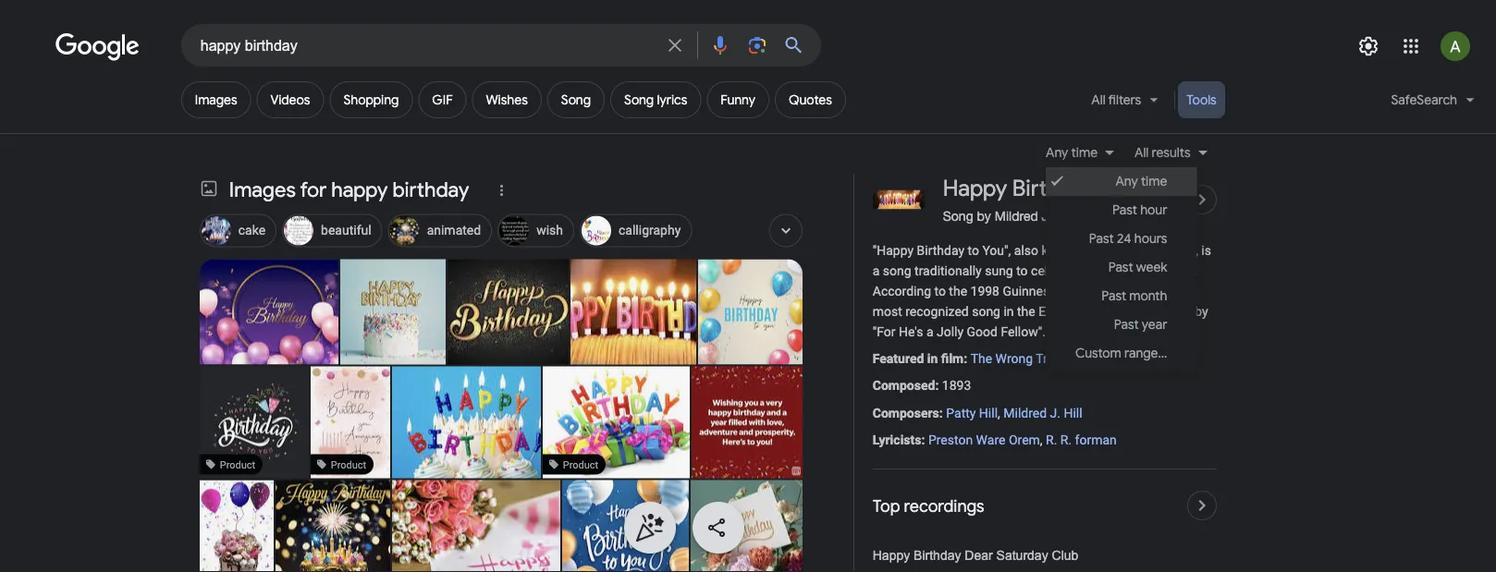 Task type: locate. For each thing, give the bounding box(es) containing it.
birthday
[[393, 177, 469, 203]]

: left 1893 at the bottom right of page
[[935, 378, 939, 394]]

images
[[195, 92, 237, 108], [229, 177, 296, 203]]

hours
[[1134, 231, 1167, 247]]

add song lyrics element
[[624, 92, 687, 108]]

1 vertical spatial in
[[927, 351, 938, 367]]

1 vertical spatial any time
[[1116, 173, 1167, 190]]

0 vertical spatial images
[[195, 92, 237, 108]]

r. left forman
[[1061, 432, 1072, 448]]

all inside 'dropdown button'
[[1135, 144, 1149, 161]]

history of the happy birthday song | pump it up image
[[392, 367, 560, 479]]

0 vertical spatial any
[[1046, 144, 1068, 161]]

1 horizontal spatial any
[[1116, 173, 1138, 190]]

0 vertical spatial happy
[[943, 174, 1007, 203]]

birthday for you",
[[917, 243, 965, 258]]

0 horizontal spatial ,
[[998, 405, 1000, 421]]

he's
[[899, 325, 923, 340]]

3 product button from the left
[[528, 367, 707, 479]]

birthday left dear
[[914, 549, 961, 563]]

past year link
[[1046, 311, 1197, 339]]

past left year
[[1114, 317, 1139, 333]]

all results
[[1135, 144, 1191, 161]]

patty down 1893 at the bottom right of page
[[946, 405, 976, 421]]

images left videos link
[[195, 92, 237, 108]]

a
[[873, 263, 880, 278], [1088, 263, 1095, 278], [927, 325, 934, 340]]

a right he's
[[927, 325, 934, 340]]

to
[[1101, 174, 1122, 203], [968, 243, 979, 258], [1016, 263, 1028, 278], [934, 284, 946, 299]]

good
[[967, 325, 998, 340]]

wishes
[[486, 92, 528, 108]]

week
[[1136, 259, 1167, 276]]

1 horizontal spatial "happy
[[1100, 243, 1141, 258]]

1 product from the left
[[220, 459, 255, 470]]

birthday for saturday
[[914, 549, 961, 563]]

happy birthday! gift card! image
[[528, 367, 707, 479]]

:
[[964, 351, 967, 367], [935, 378, 939, 394], [939, 405, 943, 421], [922, 432, 925, 448]]

birthday inside "happy birthday to you", also known as "happy birthday", is a song traditionally sung to celebrate a person's birthday. according to the 1998 guinness world records, it is the most recognized song in the english language, followed by "for he's a jolly good fellow".
[[917, 243, 965, 258]]

cake button
[[200, 211, 277, 252]]

1 horizontal spatial song
[[624, 92, 654, 108]]

past down person's
[[1102, 288, 1126, 305]]

videos link
[[257, 81, 324, 118]]

is right birthday",
[[1202, 243, 1211, 258]]

1998
[[971, 284, 1000, 299]]

1 horizontal spatial in
[[1004, 304, 1014, 319]]

recordings
[[904, 496, 984, 517]]

1 horizontal spatial is
[[1202, 243, 1211, 258]]

j. down happy birthday to you heading
[[1042, 209, 1052, 224]]

wish
[[536, 223, 563, 238]]

the wrong trousers link
[[971, 351, 1087, 367]]

shopping link
[[330, 81, 413, 118]]

1 horizontal spatial product
[[331, 459, 366, 470]]

1 vertical spatial patty
[[946, 405, 976, 421]]

song lyrics link
[[610, 81, 701, 118]]

birthday
[[1012, 174, 1096, 203], [917, 243, 965, 258], [914, 549, 961, 563]]

1 vertical spatial all
[[1135, 144, 1149, 161]]

1893
[[942, 378, 971, 394]]

song left "lyrics"
[[624, 92, 654, 108]]

lyrics
[[657, 92, 687, 108]]

r. right the orem at the right of the page
[[1046, 432, 1057, 448]]

2 vertical spatial birthday
[[914, 549, 961, 563]]

free and customizable birthday templates image
[[698, 259, 803, 365]]

animated button
[[388, 211, 492, 252]]

2 horizontal spatial a
[[1088, 263, 1095, 278]]

in inside "happy birthday to you", also known as "happy birthday", is a song traditionally sung to celebrate a person's birthday. according to the 1998 guinness world records, it is the most recognized song in the english language, followed by "for he's a jolly good fellow".
[[1004, 304, 1014, 319]]

0 horizontal spatial "happy
[[873, 243, 914, 258]]

birthday inside heading
[[1012, 174, 1096, 203]]

all
[[1092, 92, 1106, 108], [1135, 144, 1149, 161]]

0 horizontal spatial patty
[[946, 405, 976, 421]]

product button
[[199, 367, 310, 479], [310, 367, 390, 479], [528, 367, 707, 479]]

range...
[[1125, 345, 1167, 362]]

happy up the you",
[[943, 174, 1007, 203]]

past left 24
[[1089, 231, 1114, 247]]

1 horizontal spatial r.
[[1061, 432, 1072, 448]]

images for happy birthday heading
[[229, 177, 469, 203]]

beautiful
[[321, 223, 371, 238]]

1 vertical spatial time
[[1141, 173, 1167, 190]]

results
[[1152, 144, 1191, 161]]

2 horizontal spatial product
[[563, 459, 599, 470]]

1 vertical spatial ,
[[1040, 432, 1043, 448]]

1 horizontal spatial time
[[1141, 173, 1167, 190]]

search by image image
[[746, 34, 768, 56]]

song up according
[[883, 263, 911, 278]]

composers : patty hill , mildred j. hill
[[873, 405, 1083, 421]]

song link
[[547, 81, 605, 118]]

to left "you"
[[1101, 174, 1122, 203]]

0 vertical spatial patty
[[1103, 209, 1133, 224]]

in
[[1004, 304, 1014, 319], [927, 351, 938, 367]]

past for past 24 hours
[[1089, 231, 1114, 247]]

1 horizontal spatial by
[[1195, 304, 1208, 319]]

0 horizontal spatial is
[[1160, 284, 1170, 299]]

past for past week
[[1109, 259, 1133, 276]]

by up the you",
[[977, 209, 991, 224]]

, up lyricists : preston ware orem , r. r.  forman
[[998, 405, 1000, 421]]

, down mildred j. hill link
[[1040, 432, 1043, 448]]

song up traditionally at the top of page
[[943, 209, 973, 224]]

0 horizontal spatial song
[[883, 263, 911, 278]]

2 "happy from the left
[[1100, 243, 1141, 258]]

for
[[300, 177, 327, 203]]

past up records,
[[1109, 259, 1133, 276]]

song right wishes
[[561, 92, 591, 108]]

24
[[1117, 231, 1131, 247]]

traditionally
[[915, 263, 982, 278]]

1 vertical spatial happy
[[873, 549, 910, 563]]

: left the
[[964, 351, 967, 367]]

happy inside heading
[[943, 174, 1007, 203]]

time up happy birthday to you "link"
[[1071, 144, 1098, 161]]

past month link
[[1046, 282, 1197, 311]]

the down traditionally at the top of page
[[949, 284, 967, 299]]

all filters button
[[1080, 81, 1172, 126]]

3 product from the left
[[563, 459, 599, 470]]

0 horizontal spatial a
[[873, 263, 880, 278]]

in left film
[[927, 351, 938, 367]]

1 vertical spatial birthday
[[917, 243, 965, 258]]

all for all filters
[[1092, 92, 1106, 108]]

gif
[[432, 92, 453, 108]]

0 horizontal spatial time
[[1071, 144, 1098, 161]]

happy birthday to you: december 2019 - christmas birthday gift (001) image
[[199, 367, 310, 479]]

wish button
[[498, 211, 574, 252]]

0 vertical spatial time
[[1071, 144, 1098, 161]]

records,
[[1096, 284, 1146, 299]]

tools
[[1187, 92, 1217, 108]]

all left filters
[[1092, 92, 1106, 108]]

0 vertical spatial in
[[1004, 304, 1014, 319]]

1 vertical spatial any
[[1116, 173, 1138, 190]]

happy down top
[[873, 549, 910, 563]]

any time up past hour
[[1116, 173, 1167, 190]]

birthday.
[[1148, 263, 1198, 278]]

product
[[220, 459, 255, 470], [331, 459, 366, 470], [563, 459, 599, 470]]

https://megaport.hu/media/37581... - happy birthday animations image
[[275, 477, 390, 572]]

safesearch
[[1391, 92, 1457, 108]]

past
[[1113, 202, 1137, 219], [1089, 231, 1114, 247], [1109, 259, 1133, 276], [1102, 288, 1126, 305], [1114, 317, 1139, 333]]

past for past month
[[1102, 288, 1126, 305]]

2 horizontal spatial the
[[1173, 284, 1191, 299]]

images up cake in the left of the page
[[229, 177, 296, 203]]

1 horizontal spatial happy
[[943, 174, 1007, 203]]

1 vertical spatial images
[[229, 177, 296, 203]]

orem
[[1009, 432, 1040, 448]]

month
[[1129, 288, 1167, 305]]

1 vertical spatial song
[[972, 304, 1001, 319]]

1 horizontal spatial a
[[927, 325, 934, 340]]

: up preston
[[939, 405, 943, 421]]

any time radio item
[[1046, 167, 1197, 196]]

time
[[1071, 144, 1098, 161], [1141, 173, 1167, 190]]

all inside dropdown button
[[1092, 92, 1106, 108]]

"happy up according
[[873, 243, 914, 258]]

is right it
[[1160, 284, 1170, 299]]

2 horizontal spatial song
[[943, 209, 973, 224]]

videos
[[271, 92, 310, 108]]

time up 'hour'
[[1141, 173, 1167, 190]]

1 horizontal spatial the
[[1017, 304, 1035, 319]]

1 horizontal spatial patty
[[1103, 209, 1133, 224]]

featured
[[873, 351, 924, 367]]

the down the birthday.
[[1173, 284, 1191, 299]]

jolly
[[937, 325, 964, 340]]

menu
[[1046, 163, 1197, 373]]

patty
[[1103, 209, 1133, 224], [946, 405, 976, 421]]

0 vertical spatial birthday
[[1012, 174, 1096, 203]]

birthday up traditionally at the top of page
[[917, 243, 965, 258]]

any time up happy birthday to you "link"
[[1046, 144, 1098, 161]]

ware
[[976, 432, 1006, 448]]

any up happy birthday to you
[[1046, 144, 1068, 161]]

0 horizontal spatial song
[[561, 92, 591, 108]]

images link
[[181, 81, 251, 118]]

: left preston
[[922, 432, 925, 448]]

all results button
[[1124, 142, 1217, 163]]

0 horizontal spatial r.
[[1046, 432, 1057, 448]]

birthday up the song by mildred j. hill and patty hill
[[1012, 174, 1096, 203]]

add gif element
[[432, 92, 453, 108]]

0 vertical spatial any time
[[1046, 144, 1098, 161]]

top
[[873, 496, 900, 517]]

any up the past hour link
[[1116, 173, 1138, 190]]

add wishes element
[[486, 92, 528, 108]]

all left results
[[1135, 144, 1149, 161]]

hill up r. r.  forman link
[[1064, 405, 1083, 421]]

0 horizontal spatial any
[[1046, 144, 1068, 161]]

mildred up the orem at the right of the page
[[1004, 405, 1047, 421]]

by right followed
[[1195, 304, 1208, 319]]

0 vertical spatial is
[[1202, 243, 1211, 258]]

0 vertical spatial all
[[1092, 92, 1106, 108]]

preston ware orem link
[[928, 432, 1040, 448]]

0 horizontal spatial any time
[[1046, 144, 1098, 161]]

hill left and
[[1056, 209, 1074, 224]]

happy
[[331, 177, 388, 203]]

1 vertical spatial mildred
[[1004, 405, 1047, 421]]

: for 1893
[[935, 378, 939, 394]]

0 horizontal spatial all
[[1092, 92, 1106, 108]]

year
[[1142, 317, 1167, 333]]

any time inside any time dropdown button
[[1046, 144, 1098, 161]]

song
[[883, 263, 911, 278], [972, 304, 1001, 319]]

any time inside any time radio item
[[1116, 173, 1167, 190]]

time inside radio item
[[1141, 173, 1167, 190]]

0 horizontal spatial the
[[949, 284, 967, 299]]

1 horizontal spatial all
[[1135, 144, 1149, 161]]

a down as
[[1088, 263, 1095, 278]]

any inside any time radio item
[[1116, 173, 1138, 190]]

0 vertical spatial by
[[977, 209, 991, 224]]

1 vertical spatial j.
[[1050, 405, 1061, 421]]

j. up r. r.  forman link
[[1050, 405, 1061, 421]]

past 24 hours
[[1089, 231, 1167, 247]]

club
[[1052, 549, 1079, 563]]

a up according
[[873, 263, 880, 278]]

in up fellow".
[[1004, 304, 1014, 319]]

"happy up person's
[[1100, 243, 1141, 258]]

"happy birthday to you", also known as "happy birthday", is a song traditionally sung to celebrate a person's birthday. according to the 1998 guinness world records, it is the most recognized song in the english language, followed by "for he's a jolly good fellow".
[[873, 243, 1211, 340]]

1 vertical spatial by
[[1195, 304, 1208, 319]]

0 horizontal spatial happy
[[873, 549, 910, 563]]

hill up ware
[[979, 405, 998, 421]]

None search field
[[0, 23, 821, 67]]

2 product from the left
[[331, 459, 366, 470]]

patty up past 24 hours link
[[1103, 209, 1133, 224]]

song down 1998
[[972, 304, 1001, 319]]

past up 24
[[1113, 202, 1137, 219]]

happy birthday images - free download on freepik image
[[200, 259, 358, 365], [430, 259, 588, 365], [562, 480, 689, 572]]

quotes link
[[775, 81, 846, 118]]

featured in film : the wrong trousers
[[873, 351, 1087, 367]]

past for past year
[[1114, 317, 1139, 333]]

hill up hours
[[1136, 209, 1154, 224]]

mildred up the also
[[995, 209, 1038, 224]]

also
[[1014, 243, 1038, 258]]

1 horizontal spatial any time
[[1116, 173, 1167, 190]]

130 special happy birthday wishes & messages image
[[691, 367, 803, 479]]

custom range... menu item
[[1076, 345, 1167, 362]]

song
[[561, 92, 591, 108], [624, 92, 654, 108], [943, 209, 973, 224]]

the up fellow".
[[1017, 304, 1035, 319]]

0 horizontal spatial product
[[220, 459, 255, 470]]



Task type: describe. For each thing, give the bounding box(es) containing it.
english
[[1039, 304, 1081, 319]]

past 24 hours link
[[1046, 225, 1197, 253]]

product for 1st product button
[[220, 459, 255, 470]]

to up recognized
[[934, 284, 946, 299]]

top recordings
[[873, 496, 984, 517]]

Search search field
[[200, 35, 653, 58]]

calligraphy button
[[580, 211, 692, 252]]

add song element
[[561, 92, 591, 108]]

funny link
[[707, 81, 769, 118]]

images for images for happy birthday
[[229, 177, 296, 203]]

happy birthday dear saturday club
[[873, 549, 1079, 563]]

by inside "happy birthday to you", also known as "happy birthday", is a song traditionally sung to celebrate a person's birthday. according to the 1998 guinness world records, it is the most recognized song in the english language, followed by "for he's a jolly good fellow".
[[1195, 304, 1208, 319]]

1 horizontal spatial song
[[972, 304, 1001, 319]]

happy for happy birthday dear saturday club
[[873, 549, 910, 563]]

what to write in a birthday card - unique happy birthday wishes image
[[340, 259, 446, 365]]

wishes link
[[472, 81, 542, 118]]

to inside heading
[[1101, 174, 1122, 203]]

time inside dropdown button
[[1071, 144, 1098, 161]]

happy birthday to you - wikipedia image
[[493, 259, 777, 365]]

images for images
[[195, 92, 237, 108]]

dear
[[965, 549, 993, 563]]

saturday
[[997, 549, 1048, 563]]

happy birthday to you
[[943, 174, 1163, 203]]

happy birthday to you heading
[[943, 174, 1163, 203]]

the
[[971, 351, 992, 367]]

add quotes element
[[789, 92, 832, 108]]

film
[[941, 351, 964, 367]]

forman
[[1075, 432, 1117, 448]]

hour
[[1140, 202, 1167, 219]]

happy for happy birthday to you
[[943, 174, 1007, 203]]

according
[[873, 284, 931, 299]]

search by voice image
[[709, 34, 731, 56]]

patty hill link
[[946, 405, 998, 421]]

0 vertical spatial ,
[[998, 405, 1000, 421]]

as
[[1083, 243, 1097, 258]]

funny
[[721, 92, 756, 108]]

0 vertical spatial mildred
[[995, 209, 1038, 224]]

menu containing any time
[[1046, 163, 1197, 373]]

top recordings link
[[873, 491, 1217, 521]]

images for happy birthday link
[[200, 177, 480, 206]]

0 vertical spatial j.
[[1042, 209, 1052, 224]]

product for first product button from right
[[563, 459, 599, 470]]

0 horizontal spatial in
[[927, 351, 938, 367]]

most
[[873, 304, 902, 319]]

song for add song element
[[561, 92, 591, 108]]

product for 2nd product button
[[331, 459, 366, 470]]

tools button
[[1178, 81, 1225, 118]]

all filters
[[1092, 92, 1141, 108]]

google image
[[55, 33, 140, 61]]

person's
[[1098, 263, 1145, 278]]

past week link
[[1046, 253, 1197, 282]]

"for
[[873, 325, 896, 340]]

it
[[1149, 284, 1157, 299]]

20+ free happy birthday gifs & celebration stickers - pixabay image
[[200, 480, 273, 572]]

2 r. from the left
[[1061, 432, 1072, 448]]

and
[[1077, 209, 1099, 224]]

r. r.  forman link
[[1046, 432, 1117, 448]]

1 horizontal spatial ,
[[1040, 432, 1043, 448]]

song lyrics
[[624, 92, 687, 108]]

happy birthday you amazing human | birthday cards & quotes 🎂🎁🎉 | send  real postcards online image
[[310, 367, 390, 479]]

world
[[1060, 284, 1093, 299]]

100 best birthday instagram captions - cute birthday ... image
[[691, 442, 802, 572]]

wikipedia
[[1049, 325, 1105, 340]]

language,
[[1084, 304, 1139, 319]]

fellow".
[[1001, 325, 1046, 340]]

birthday",
[[1144, 243, 1198, 258]]

quotes
[[789, 92, 832, 108]]

sung
[[985, 263, 1013, 278]]

safesearch button
[[1380, 81, 1486, 126]]

song for song lyrics
[[624, 92, 654, 108]]

wrong
[[996, 351, 1033, 367]]

1 product button from the left
[[199, 367, 310, 479]]

calligraphy
[[619, 223, 681, 238]]

past month
[[1102, 288, 1167, 305]]

past hour link
[[1046, 196, 1197, 225]]

happy birthday to you link
[[943, 174, 1180, 203]]

add funny element
[[721, 92, 756, 108]]

happy birthday dear saturday club link
[[873, 535, 1217, 572]]

song for song by mildred j. hill and patty hill
[[943, 209, 973, 224]]

add shopping element
[[344, 92, 399, 108]]

animated
[[427, 223, 481, 238]]

composed
[[873, 378, 935, 394]]

images for happy birthday
[[229, 177, 469, 203]]

past for past hour
[[1113, 202, 1137, 219]]

: for patty
[[939, 405, 943, 421]]

past year
[[1114, 317, 1167, 333]]

lyricists : preston ware orem , r. r.  forman
[[873, 432, 1117, 448]]

cake
[[238, 223, 265, 238]]

0 vertical spatial song
[[883, 263, 911, 278]]

any inside any time dropdown button
[[1046, 144, 1068, 161]]

beautiful button
[[282, 211, 383, 252]]

: for preston
[[922, 432, 925, 448]]

1 vertical spatial is
[[1160, 284, 1170, 299]]

followed
[[1142, 304, 1192, 319]]

lyricists
[[873, 432, 922, 448]]

shopping
[[344, 92, 399, 108]]

0 horizontal spatial by
[[977, 209, 991, 224]]

all for all results
[[1135, 144, 1149, 161]]

trousers
[[1036, 351, 1087, 367]]

2 product button from the left
[[310, 367, 390, 479]]

mildred j. hill link
[[1004, 405, 1083, 421]]

1 "happy from the left
[[873, 243, 914, 258]]

custom range...
[[1076, 345, 1167, 362]]

to down the also
[[1016, 263, 1028, 278]]

guinness
[[1003, 284, 1056, 299]]

belated happy birthday wishes | petal talk image
[[392, 480, 610, 572]]

recognized
[[906, 304, 969, 319]]

gif link
[[418, 81, 467, 118]]

preston
[[928, 432, 973, 448]]

to left the you",
[[968, 243, 979, 258]]

1 r. from the left
[[1046, 432, 1057, 448]]

past hour
[[1113, 202, 1167, 219]]

custom
[[1076, 345, 1122, 362]]

past week
[[1109, 259, 1167, 276]]

birthday for you
[[1012, 174, 1096, 203]]



Task type: vqa. For each thing, say whether or not it's contained in the screenshot.
the right by
yes



